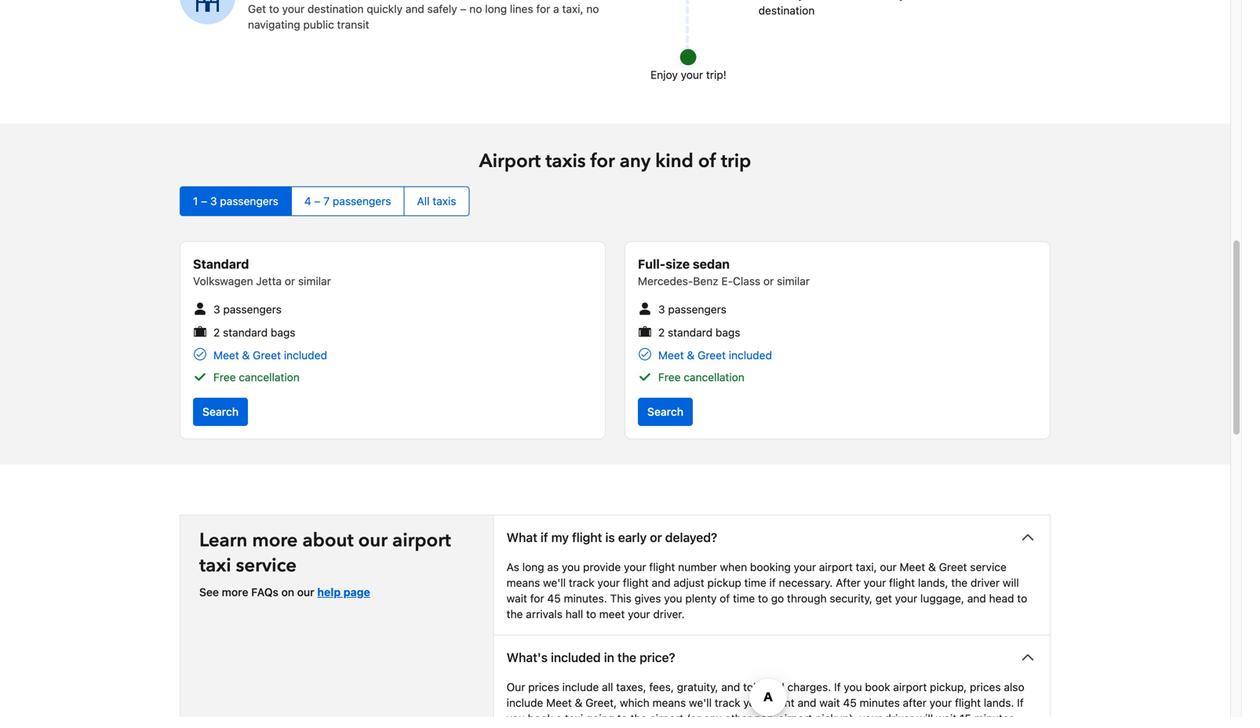 Task type: locate. For each thing, give the bounding box(es) containing it.
45 up arrivals
[[547, 592, 561, 605]]

1 prices from the left
[[528, 681, 559, 694]]

2 3 passengers from the left
[[658, 303, 727, 316]]

to down minutes.
[[586, 608, 596, 621]]

meet left greet,
[[546, 697, 572, 709]]

your right at
[[798, 0, 821, 1]]

1 horizontal spatial search
[[647, 405, 684, 418]]

0 horizontal spatial free
[[213, 371, 236, 384]]

we'll inside our prices include all taxes, fees, gratuity, and toll road charges. if you book airport pickup, prices also include meet & greet, which means we'll track your flight and wait 45 minutes after your flight lands. if you book a taxi going to the airport (or any other non-airport pickup), your driver will wait 15 minut
[[689, 697, 712, 709]]

service up faqs
[[236, 553, 297, 579]]

2 free from the left
[[658, 371, 681, 384]]

2 meet & greet included from the left
[[658, 349, 772, 362]]

if inside as long as you provide your flight number when booking your airport taxi, our meet & greet service means we'll track your flight and adjust pickup time if necessary. after your flight lands, the driver will wait for 45 minutes. this gives you plenty of time to go through security, get your luggage, and head to the arrivals hall to meet your driver.
[[769, 576, 776, 589]]

1 horizontal spatial track
[[715, 697, 740, 709]]

meet up lands,
[[900, 561, 925, 574]]

1 vertical spatial taxi,
[[856, 561, 877, 574]]

2 vertical spatial our
[[297, 586, 314, 599]]

the inside our prices include all taxes, fees, gratuity, and toll road charges. if you book airport pickup, prices also include meet & greet, which means we'll track your flight and wait 45 minutes after your flight lands. if you book a taxi going to the airport (or any other non-airport pickup), your driver will wait 15 minut
[[630, 712, 647, 717]]

0 vertical spatial more
[[252, 528, 298, 554]]

what
[[507, 530, 537, 545]]

similar right class
[[777, 275, 810, 288]]

1 vertical spatial taxis
[[433, 195, 456, 208]]

0 vertical spatial taxis
[[545, 148, 586, 174]]

1 similar from the left
[[298, 275, 331, 288]]

included for sedan
[[729, 349, 772, 362]]

& down benz
[[687, 349, 695, 362]]

and up gives
[[652, 576, 671, 589]]

1 horizontal spatial taxi
[[565, 712, 583, 717]]

0 vertical spatial wait
[[507, 592, 527, 605]]

driver up head
[[971, 576, 1000, 589]]

2 no from the left
[[586, 2, 599, 15]]

taxis right all
[[433, 195, 456, 208]]

0 horizontal spatial booking airport taxi image
[[180, 0, 235, 24]]

1 vertical spatial include
[[507, 697, 543, 709]]

1 meet & greet included from the left
[[213, 349, 327, 362]]

0 horizontal spatial of
[[698, 148, 716, 174]]

about
[[302, 528, 354, 554]]

3
[[210, 195, 217, 208], [213, 303, 220, 316], [658, 303, 665, 316]]

0 horizontal spatial include
[[507, 697, 543, 709]]

cancellation for sedan
[[684, 371, 745, 384]]

0 horizontal spatial similar
[[298, 275, 331, 288]]

means down fees,
[[652, 697, 686, 709]]

similar inside standard volkswagen jetta or similar
[[298, 275, 331, 288]]

similar right jetta
[[298, 275, 331, 288]]

as
[[547, 561, 559, 574]]

0 horizontal spatial book
[[528, 712, 553, 717]]

0 vertical spatial 45
[[547, 592, 561, 605]]

public
[[303, 18, 334, 31]]

1 horizontal spatial –
[[314, 195, 321, 208]]

your down provide
[[597, 576, 620, 589]]

time
[[744, 576, 766, 589], [733, 592, 755, 605]]

if down also
[[1017, 697, 1024, 709]]

if up "pickup)," in the right bottom of the page
[[834, 681, 841, 694]]

& inside as long as you provide your flight number when booking your airport taxi, our meet & greet service means we'll track your flight and adjust pickup time if necessary. after your flight lands, the driver will wait for 45 minutes. this gives you plenty of time to go through security, get your luggage, and head to the arrivals hall to meet your driver.
[[928, 561, 936, 574]]

1 search from the left
[[202, 405, 239, 418]]

0 horizontal spatial destination
[[307, 2, 364, 15]]

include up greet,
[[562, 681, 599, 694]]

standard down benz
[[668, 326, 713, 339]]

greet for sedan
[[698, 349, 726, 362]]

2 horizontal spatial included
[[729, 349, 772, 362]]

0 horizontal spatial 3 passengers
[[213, 303, 282, 316]]

meet & greet included for sedan
[[658, 349, 772, 362]]

means inside our prices include all taxes, fees, gratuity, and toll road charges. if you book airport pickup, prices also include meet & greet, which means we'll track your flight and wait 45 minutes after your flight lands. if you book a taxi going to the airport (or any other non-airport pickup), your driver will wait 15 minut
[[652, 697, 686, 709]]

1 vertical spatial we'll
[[689, 697, 712, 709]]

0 horizontal spatial taxi,
[[562, 2, 583, 15]]

7
[[324, 195, 330, 208]]

bags down e-
[[716, 326, 740, 339]]

0 horizontal spatial 2 standard bags
[[213, 326, 295, 339]]

more right learn
[[252, 528, 298, 554]]

& left greet,
[[575, 697, 583, 709]]

1 search button from the left
[[193, 398, 248, 426]]

navigating
[[248, 18, 300, 31]]

free for volkswagen
[[213, 371, 236, 384]]

included inside dropdown button
[[551, 650, 601, 665]]

go
[[771, 592, 784, 605]]

0 horizontal spatial wait
[[507, 592, 527, 605]]

1 vertical spatial our
[[880, 561, 897, 574]]

learn
[[199, 528, 247, 554]]

and left safely
[[405, 2, 424, 15]]

2 standard bags for jetta
[[213, 326, 295, 339]]

enjoy your trip!
[[650, 68, 727, 81]]

– left 7
[[314, 195, 321, 208]]

airport inside as long as you provide your flight number when booking your airport taxi, our meet & greet service means we'll track your flight and adjust pickup time if necessary. after your flight lands, the driver will wait for 45 minutes. this gives you plenty of time to go through security, get your luggage, and head to the arrivals hall to meet your driver.
[[819, 561, 853, 574]]

2 similar from the left
[[777, 275, 810, 288]]

1 no from the left
[[469, 2, 482, 15]]

45
[[547, 592, 561, 605], [843, 697, 857, 709]]

0 horizontal spatial free cancellation
[[213, 371, 300, 384]]

your down "early"
[[624, 561, 646, 574]]

what's included in the price? element
[[494, 680, 1050, 717]]

book
[[865, 681, 890, 694], [528, 712, 553, 717]]

2 vertical spatial wait
[[936, 712, 957, 717]]

1 horizontal spatial cancellation
[[684, 371, 745, 384]]

taxi,
[[562, 2, 583, 15], [856, 561, 877, 574]]

flight inside dropdown button
[[572, 530, 602, 545]]

no right "lines"
[[586, 2, 599, 15]]

1 vertical spatial time
[[733, 592, 755, 605]]

faqs
[[251, 586, 278, 599]]

3 right '1'
[[210, 195, 217, 208]]

1 cancellation from the left
[[239, 371, 300, 384]]

0 horizontal spatial taxis
[[433, 195, 456, 208]]

1 horizontal spatial 2
[[658, 326, 665, 339]]

1 standard from the left
[[223, 326, 268, 339]]

meet & greet included
[[213, 349, 327, 362], [658, 349, 772, 362]]

1 horizontal spatial destination
[[758, 4, 815, 17]]

& up lands,
[[928, 561, 936, 574]]

meet down mercedes-
[[658, 349, 684, 362]]

2 vertical spatial for
[[530, 592, 544, 605]]

our
[[358, 528, 388, 554], [880, 561, 897, 574], [297, 586, 314, 599]]

3 passengers down jetta
[[213, 303, 282, 316]]

2 horizontal spatial our
[[880, 561, 897, 574]]

1 3 passengers from the left
[[213, 303, 282, 316]]

2 cancellation from the left
[[684, 371, 745, 384]]

the up luggage,
[[951, 576, 968, 589]]

1 horizontal spatial meet & greet included
[[658, 349, 772, 362]]

non-
[[755, 712, 779, 717]]

1 horizontal spatial taxi,
[[856, 561, 877, 574]]

2 2 from the left
[[658, 326, 665, 339]]

search for volkswagen
[[202, 405, 239, 418]]

– right safely
[[460, 2, 466, 15]]

include down the our
[[507, 697, 543, 709]]

greet for jetta
[[253, 349, 281, 362]]

track up minutes.
[[569, 576, 595, 589]]

1 horizontal spatial if
[[1017, 697, 1024, 709]]

1 2 from the left
[[213, 326, 220, 339]]

what if my flight is early or delayed?
[[507, 530, 717, 545]]

1 horizontal spatial no
[[586, 2, 599, 15]]

our
[[507, 681, 525, 694]]

1 horizontal spatial service
[[970, 561, 1007, 574]]

taxi up see
[[199, 553, 231, 579]]

1 vertical spatial 45
[[843, 697, 857, 709]]

to down the which
[[617, 712, 628, 717]]

destination for at
[[758, 4, 815, 17]]

1 horizontal spatial our
[[358, 528, 388, 554]]

wait left 15
[[936, 712, 957, 717]]

taxis inside sort results by element
[[433, 195, 456, 208]]

& down volkswagen
[[242, 349, 250, 362]]

0 horizontal spatial our
[[297, 586, 314, 599]]

3 passengers for volkswagen
[[213, 303, 282, 316]]

1 vertical spatial driver
[[885, 712, 914, 717]]

0 horizontal spatial standard
[[223, 326, 268, 339]]

greet,
[[585, 697, 617, 709]]

bags down jetta
[[271, 326, 295, 339]]

arrivals
[[526, 608, 563, 621]]

no right safely
[[469, 2, 482, 15]]

4 – 7 passengers
[[304, 195, 391, 208]]

1 horizontal spatial driver
[[971, 576, 1000, 589]]

0 vertical spatial book
[[865, 681, 890, 694]]

1 horizontal spatial free
[[658, 371, 681, 384]]

means
[[507, 576, 540, 589], [652, 697, 686, 709]]

1 free from the left
[[213, 371, 236, 384]]

taxi, up after
[[856, 561, 877, 574]]

2 horizontal spatial or
[[763, 275, 774, 288]]

3 for full-
[[658, 303, 665, 316]]

standard
[[223, 326, 268, 339], [668, 326, 713, 339]]

volkswagen
[[193, 275, 253, 288]]

meet & greet included down benz
[[658, 349, 772, 362]]

your inside the arrive at your destination
[[798, 0, 821, 1]]

taxes,
[[616, 681, 646, 694]]

taxis
[[545, 148, 586, 174], [433, 195, 456, 208]]

2 free cancellation from the left
[[658, 371, 745, 384]]

taxi, inside as long as you provide your flight number when booking your airport taxi, our meet & greet service means we'll track your flight and adjust pickup time if necessary. after your flight lands, the driver will wait for 45 minutes. this gives you plenty of time to go through security, get your luggage, and head to the arrivals hall to meet your driver.
[[856, 561, 877, 574]]

3 down mercedes-
[[658, 303, 665, 316]]

0 vertical spatial driver
[[971, 576, 1000, 589]]

2 horizontal spatial wait
[[936, 712, 957, 717]]

0 vertical spatial long
[[485, 2, 507, 15]]

2 booking airport taxi image from the left
[[673, 0, 1002, 73]]

45 inside as long as you provide your flight number when booking your airport taxi, our meet & greet service means we'll track your flight and adjust pickup time if necessary. after your flight lands, the driver will wait for 45 minutes. this gives you plenty of time to go through security, get your luggage, and head to the arrivals hall to meet your driver.
[[547, 592, 561, 605]]

number
[[678, 561, 717, 574]]

our up get
[[880, 561, 897, 574]]

0 horizontal spatial taxi
[[199, 553, 231, 579]]

1 horizontal spatial 45
[[843, 697, 857, 709]]

standard for volkswagen
[[223, 326, 268, 339]]

trip!
[[706, 68, 727, 81]]

a
[[553, 2, 559, 15], [556, 712, 562, 717]]

as long as you provide your flight number when booking your airport taxi, our meet & greet service means we'll track your flight and adjust pickup time if necessary. after your flight lands, the driver will wait for 45 minutes. this gives you plenty of time to go through security, get your luggage, and head to the arrivals hall to meet your driver.
[[507, 561, 1027, 621]]

meet inside our prices include all taxes, fees, gratuity, and toll road charges. if you book airport pickup, prices also include meet & greet, which means we'll track your flight and wait 45 minutes after your flight lands. if you book a taxi going to the airport (or any other non-airport pickup), your driver will wait 15 minut
[[546, 697, 572, 709]]

meet & greet included for jetta
[[213, 349, 327, 362]]

for inside as long as you provide your flight number when booking your airport taxi, our meet & greet service means we'll track your flight and adjust pickup time if necessary. after your flight lands, the driver will wait for 45 minutes. this gives you plenty of time to go through security, get your luggage, and head to the arrivals hall to meet your driver.
[[530, 592, 544, 605]]

for
[[536, 2, 550, 15], [590, 148, 615, 174], [530, 592, 544, 605]]

2 standard bags down jetta
[[213, 326, 295, 339]]

or inside dropdown button
[[650, 530, 662, 545]]

cancellation for jetta
[[239, 371, 300, 384]]

0 horizontal spatial track
[[569, 576, 595, 589]]

will down after
[[917, 712, 933, 717]]

track inside as long as you provide your flight number when booking your airport taxi, our meet & greet service means we'll track your flight and adjust pickup time if necessary. after your flight lands, the driver will wait for 45 minutes. this gives you plenty of time to go through security, get your luggage, and head to the arrivals hall to meet your driver.
[[569, 576, 595, 589]]

which
[[620, 697, 649, 709]]

this
[[610, 592, 632, 605]]

taxi inside our prices include all taxes, fees, gratuity, and toll road charges. if you book airport pickup, prices also include meet & greet, which means we'll track your flight and wait 45 minutes after your flight lands. if you book a taxi going to the airport (or any other non-airport pickup), your driver will wait 15 minut
[[565, 712, 583, 717]]

2 for size
[[658, 326, 665, 339]]

2 standard bags
[[213, 326, 295, 339], [658, 326, 740, 339]]

0 horizontal spatial greet
[[253, 349, 281, 362]]

0 horizontal spatial will
[[917, 712, 933, 717]]

long left as
[[522, 561, 544, 574]]

sort results by element
[[180, 186, 1051, 216]]

driver inside our prices include all taxes, fees, gratuity, and toll road charges. if you book airport pickup, prices also include meet & greet, which means we'll track your flight and wait 45 minutes after your flight lands. if you book a taxi going to the airport (or any other non-airport pickup), your driver will wait 15 minut
[[885, 712, 914, 717]]

full-size sedan mercedes-benz e-class or similar
[[638, 257, 810, 288]]

booking
[[750, 561, 791, 574]]

long
[[485, 2, 507, 15], [522, 561, 544, 574]]

time down pickup
[[733, 592, 755, 605]]

quickly
[[367, 2, 403, 15]]

1 vertical spatial any
[[704, 712, 722, 717]]

any right "(or"
[[704, 712, 722, 717]]

1 free cancellation from the left
[[213, 371, 300, 384]]

prices right the our
[[528, 681, 559, 694]]

0 horizontal spatial no
[[469, 2, 482, 15]]

2 search button from the left
[[638, 398, 693, 426]]

flight
[[572, 530, 602, 545], [649, 561, 675, 574], [623, 576, 649, 589], [889, 576, 915, 589], [769, 697, 795, 709], [955, 697, 981, 709]]

destination inside the get to your destination quickly and safely – no long lines for a taxi, no navigating public transit
[[307, 2, 364, 15]]

destination up public
[[307, 2, 364, 15]]

lands,
[[918, 576, 948, 589]]

greet down benz
[[698, 349, 726, 362]]

1 horizontal spatial search button
[[638, 398, 693, 426]]

taxi
[[199, 553, 231, 579], [565, 712, 583, 717]]

1 horizontal spatial we'll
[[689, 697, 712, 709]]

2 2 standard bags from the left
[[658, 326, 740, 339]]

free cancellation for sedan
[[658, 371, 745, 384]]

1 horizontal spatial 3 passengers
[[658, 303, 727, 316]]

search button for size
[[638, 398, 693, 426]]

wait up "pickup)," in the right bottom of the page
[[819, 697, 840, 709]]

0 horizontal spatial –
[[201, 195, 207, 208]]

2 bags from the left
[[716, 326, 740, 339]]

gives
[[634, 592, 661, 605]]

or
[[285, 275, 295, 288], [763, 275, 774, 288], [650, 530, 662, 545]]

a inside our prices include all taxes, fees, gratuity, and toll road charges. if you book airport pickup, prices also include meet & greet, which means we'll track your flight and wait 45 minutes after your flight lands. if you book a taxi going to the airport (or any other non-airport pickup), your driver will wait 15 minut
[[556, 712, 562, 717]]

in
[[604, 650, 614, 665]]

0 horizontal spatial included
[[284, 349, 327, 362]]

3 passengers down benz
[[658, 303, 727, 316]]

2 standard bags for sedan
[[658, 326, 740, 339]]

0 vertical spatial we'll
[[543, 576, 566, 589]]

0 vertical spatial of
[[698, 148, 716, 174]]

2 standard from the left
[[668, 326, 713, 339]]

3 passengers
[[213, 303, 282, 316], [658, 303, 727, 316]]

included
[[284, 349, 327, 362], [729, 349, 772, 362], [551, 650, 601, 665]]

0 horizontal spatial more
[[222, 586, 248, 599]]

1 horizontal spatial or
[[650, 530, 662, 545]]

0 vertical spatial if
[[541, 530, 548, 545]]

the down the which
[[630, 712, 647, 717]]

if
[[541, 530, 548, 545], [769, 576, 776, 589]]

booking airport taxi image
[[180, 0, 235, 24], [673, 0, 1002, 73]]

1 horizontal spatial wait
[[819, 697, 840, 709]]

1 horizontal spatial greet
[[698, 349, 726, 362]]

1 horizontal spatial 2 standard bags
[[658, 326, 740, 339]]

passengers
[[220, 195, 278, 208], [333, 195, 391, 208], [223, 303, 282, 316], [668, 303, 727, 316]]

of left trip
[[698, 148, 716, 174]]

means inside as long as you provide your flight number when booking your airport taxi, our meet & greet service means we'll track your flight and adjust pickup time if necessary. after your flight lands, the driver will wait for 45 minutes. this gives you plenty of time to go through security, get your luggage, and head to the arrivals hall to meet your driver.
[[507, 576, 540, 589]]

1 horizontal spatial means
[[652, 697, 686, 709]]

of
[[698, 148, 716, 174], [720, 592, 730, 605]]

passengers down benz
[[668, 303, 727, 316]]

flight up 15
[[955, 697, 981, 709]]

a left 'going' on the left
[[556, 712, 562, 717]]

meet & greet included down jetta
[[213, 349, 327, 362]]

for up arrivals
[[530, 592, 544, 605]]

wait up arrivals
[[507, 592, 527, 605]]

price?
[[640, 650, 675, 665]]

0 horizontal spatial if
[[541, 530, 548, 545]]

taxi, inside the get to your destination quickly and safely – no long lines for a taxi, no navigating public transit
[[562, 2, 583, 15]]

0 horizontal spatial meet & greet included
[[213, 349, 327, 362]]

1
[[193, 195, 198, 208]]

0 horizontal spatial long
[[485, 2, 507, 15]]

flight up get
[[889, 576, 915, 589]]

book down what's
[[528, 712, 553, 717]]

standard down volkswagen
[[223, 326, 268, 339]]

free
[[213, 371, 236, 384], [658, 371, 681, 384]]

bags
[[271, 326, 295, 339], [716, 326, 740, 339]]

of inside as long as you provide your flight number when booking your airport taxi, our meet & greet service means we'll track your flight and adjust pickup time if necessary. after your flight lands, the driver will wait for 45 minutes. this gives you plenty of time to go through security, get your luggage, and head to the arrivals hall to meet your driver.
[[720, 592, 730, 605]]

meet
[[599, 608, 625, 621]]

for right "lines"
[[536, 2, 550, 15]]

going
[[586, 712, 614, 717]]

1 horizontal spatial book
[[865, 681, 890, 694]]

we'll up "(or"
[[689, 697, 712, 709]]

1 horizontal spatial booking airport taxi image
[[673, 0, 1002, 73]]

&
[[242, 349, 250, 362], [687, 349, 695, 362], [928, 561, 936, 574], [575, 697, 583, 709]]

minutes
[[860, 697, 900, 709]]

flight down road
[[769, 697, 795, 709]]

of down pickup
[[720, 592, 730, 605]]

2 down mercedes-
[[658, 326, 665, 339]]

if
[[834, 681, 841, 694], [1017, 697, 1024, 709]]

greet down jetta
[[253, 349, 281, 362]]

driver.
[[653, 608, 685, 621]]

destination inside the arrive at your destination
[[758, 4, 815, 17]]

is
[[605, 530, 615, 545]]

if down 'booking' at the right
[[769, 576, 776, 589]]

or right "early"
[[650, 530, 662, 545]]

hall
[[566, 608, 583, 621]]

destination down at
[[758, 4, 815, 17]]

– for 4 – 7 passengers
[[314, 195, 321, 208]]

1 horizontal spatial any
[[704, 712, 722, 717]]

0 horizontal spatial 2
[[213, 326, 220, 339]]

1 horizontal spatial will
[[1003, 576, 1019, 589]]

greet
[[253, 349, 281, 362], [698, 349, 726, 362], [939, 561, 967, 574]]

any
[[620, 148, 651, 174], [704, 712, 722, 717]]

0 vertical spatial our
[[358, 528, 388, 554]]

3 down volkswagen
[[213, 303, 220, 316]]

service inside learn more about our airport taxi service see more faqs on our help page
[[236, 553, 297, 579]]

1 2 standard bags from the left
[[213, 326, 295, 339]]

1 horizontal spatial similar
[[777, 275, 810, 288]]

all
[[417, 195, 430, 208]]

driver
[[971, 576, 1000, 589], [885, 712, 914, 717]]

1 horizontal spatial standard
[[668, 326, 713, 339]]

taxi, right "lines"
[[562, 2, 583, 15]]

greet up lands,
[[939, 561, 967, 574]]

your up necessary.
[[794, 561, 816, 574]]

or right class
[[763, 275, 774, 288]]

0 horizontal spatial prices
[[528, 681, 559, 694]]

your up 'navigating'
[[282, 2, 305, 15]]

1 vertical spatial means
[[652, 697, 686, 709]]

wait
[[507, 592, 527, 605], [819, 697, 840, 709], [936, 712, 957, 717]]

2 search from the left
[[647, 405, 684, 418]]

1 vertical spatial a
[[556, 712, 562, 717]]

driver down after
[[885, 712, 914, 717]]

include
[[562, 681, 599, 694], [507, 697, 543, 709]]

1 horizontal spatial included
[[551, 650, 601, 665]]

all taxis
[[417, 195, 456, 208]]

to up 'navigating'
[[269, 2, 279, 15]]

0 vertical spatial for
[[536, 2, 550, 15]]

0 vertical spatial any
[[620, 148, 651, 174]]

3 for standard
[[213, 303, 220, 316]]

the right in
[[617, 650, 636, 665]]

any left the kind
[[620, 148, 651, 174]]

and
[[405, 2, 424, 15], [652, 576, 671, 589], [967, 592, 986, 605], [721, 681, 740, 694], [798, 697, 816, 709]]

0 horizontal spatial 45
[[547, 592, 561, 605]]

learn more about our airport taxi service see more faqs on our help page
[[199, 528, 451, 599]]

1 bags from the left
[[271, 326, 295, 339]]

1 horizontal spatial taxis
[[545, 148, 586, 174]]

0 horizontal spatial or
[[285, 275, 295, 288]]

free cancellation for jetta
[[213, 371, 300, 384]]

0 horizontal spatial cancellation
[[239, 371, 300, 384]]



Task type: describe. For each thing, give the bounding box(es) containing it.
will inside our prices include all taxes, fees, gratuity, and toll road charges. if you book airport pickup, prices also include meet & greet, which means we'll track your flight and wait 45 minutes after your flight lands. if you book a taxi going to the airport (or any other non-airport pickup), your driver will wait 15 minut
[[917, 712, 933, 717]]

will inside as long as you provide your flight number when booking your airport taxi, our meet & greet service means we'll track your flight and adjust pickup time if necessary. after your flight lands, the driver will wait for 45 minutes. this gives you plenty of time to go through security, get your luggage, and head to the arrivals hall to meet your driver.
[[1003, 576, 1019, 589]]

what if my flight is early or delayed? button
[[494, 516, 1050, 560]]

lands.
[[984, 697, 1014, 709]]

destination for to
[[307, 2, 364, 15]]

at
[[785, 0, 795, 1]]

safely
[[427, 2, 457, 15]]

transit
[[337, 18, 369, 31]]

passengers right '1'
[[220, 195, 278, 208]]

2 for volkswagen
[[213, 326, 220, 339]]

security,
[[830, 592, 873, 605]]

through
[[787, 592, 827, 605]]

track inside our prices include all taxes, fees, gratuity, and toll road charges. if you book airport pickup, prices also include meet & greet, which means we'll track your flight and wait 45 minutes after your flight lands. if you book a taxi going to the airport (or any other non-airport pickup), your driver will wait 15 minut
[[715, 697, 740, 709]]

your right get
[[895, 592, 917, 605]]

1 horizontal spatial include
[[562, 681, 599, 694]]

long inside the get to your destination quickly and safely – no long lines for a taxi, no navigating public transit
[[485, 2, 507, 15]]

service inside as long as you provide your flight number when booking your airport taxi, our meet & greet service means we'll track your flight and adjust pickup time if necessary. after your flight lands, the driver will wait for 45 minutes. this gives you plenty of time to go through security, get your luggage, and head to the arrivals hall to meet your driver.
[[970, 561, 1007, 574]]

what's included in the price? button
[[494, 636, 1050, 680]]

your down minutes
[[859, 712, 882, 717]]

bags for sedan
[[716, 326, 740, 339]]

pickup,
[[930, 681, 967, 694]]

help
[[317, 586, 341, 599]]

charges.
[[787, 681, 831, 694]]

and inside the get to your destination quickly and safely – no long lines for a taxi, no navigating public transit
[[405, 2, 424, 15]]

what if my flight is early or delayed? element
[[494, 560, 1050, 635]]

taxis for all
[[433, 195, 456, 208]]

minutes.
[[564, 592, 607, 605]]

arrive
[[753, 0, 782, 1]]

mercedes-
[[638, 275, 693, 288]]

any inside our prices include all taxes, fees, gratuity, and toll road charges. if you book airport pickup, prices also include meet & greet, which means we'll track your flight and wait 45 minutes after your flight lands. if you book a taxi going to the airport (or any other non-airport pickup), your driver will wait 15 minut
[[704, 712, 722, 717]]

0 horizontal spatial any
[[620, 148, 651, 174]]

luggage,
[[920, 592, 964, 605]]

if inside what if my flight is early or delayed? dropdown button
[[541, 530, 548, 545]]

help page link
[[317, 586, 370, 599]]

15
[[960, 712, 971, 717]]

& inside our prices include all taxes, fees, gratuity, and toll road charges. if you book airport pickup, prices also include meet & greet, which means we'll track your flight and wait 45 minutes after your flight lands. if you book a taxi going to the airport (or any other non-airport pickup), your driver will wait 15 minut
[[575, 697, 583, 709]]

airport taxis for any kind of trip
[[479, 148, 751, 174]]

airport
[[479, 148, 541, 174]]

enjoy
[[650, 68, 678, 81]]

the inside dropdown button
[[617, 650, 636, 665]]

or inside full-size sedan mercedes-benz e-class or similar
[[763, 275, 774, 288]]

taxi inside learn more about our airport taxi service see more faqs on our help page
[[199, 553, 231, 579]]

standard for size
[[668, 326, 713, 339]]

your left trip!
[[681, 68, 703, 81]]

driver inside as long as you provide your flight number when booking your airport taxi, our meet & greet service means we'll track your flight and adjust pickup time if necessary. after your flight lands, the driver will wait for 45 minutes. this gives you plenty of time to go through security, get your luggage, and head to the arrivals hall to meet your driver.
[[971, 576, 1000, 589]]

2 prices from the left
[[970, 681, 1001, 694]]

lines
[[510, 2, 533, 15]]

airport inside learn more about our airport taxi service see more faqs on our help page
[[392, 528, 451, 554]]

1 – 3 passengers
[[193, 195, 278, 208]]

you up 'driver.' on the right of the page
[[664, 592, 682, 605]]

or inside standard volkswagen jetta or similar
[[285, 275, 295, 288]]

you up minutes
[[844, 681, 862, 694]]

1 booking airport taxi image from the left
[[180, 0, 235, 24]]

meet inside as long as you provide your flight number when booking your airport taxi, our meet & greet service means we'll track your flight and adjust pickup time if necessary. after your flight lands, the driver will wait for 45 minutes. this gives you plenty of time to go through security, get your luggage, and head to the arrivals hall to meet your driver.
[[900, 561, 925, 574]]

45 inside our prices include all taxes, fees, gratuity, and toll road charges. if you book airport pickup, prices also include meet & greet, which means we'll track your flight and wait 45 minutes after your flight lands. if you book a taxi going to the airport (or any other non-airport pickup), your driver will wait 15 minut
[[843, 697, 857, 709]]

greet inside as long as you provide your flight number when booking your airport taxi, our meet & greet service means we'll track your flight and adjust pickup time if necessary. after your flight lands, the driver will wait for 45 minutes. this gives you plenty of time to go through security, get your luggage, and head to the arrivals hall to meet your driver.
[[939, 561, 967, 574]]

a inside the get to your destination quickly and safely – no long lines for a taxi, no navigating public transit
[[553, 2, 559, 15]]

kind
[[655, 148, 693, 174]]

what's
[[507, 650, 548, 665]]

sedan
[[693, 257, 730, 272]]

your down 'pickup,'
[[930, 697, 952, 709]]

free for size
[[658, 371, 681, 384]]

when
[[720, 561, 747, 574]]

your inside the get to your destination quickly and safely – no long lines for a taxi, no navigating public transit
[[282, 2, 305, 15]]

full-
[[638, 257, 666, 272]]

wait inside as long as you provide your flight number when booking your airport taxi, our meet & greet service means we'll track your flight and adjust pickup time if necessary. after your flight lands, the driver will wait for 45 minutes. this gives you plenty of time to go through security, get your luggage, and head to the arrivals hall to meet your driver.
[[507, 592, 527, 605]]

and left head
[[967, 592, 986, 605]]

necessary.
[[779, 576, 833, 589]]

passengers right 7
[[333, 195, 391, 208]]

after
[[903, 697, 927, 709]]

your down toll
[[743, 697, 766, 709]]

– for 1 – 3 passengers
[[201, 195, 207, 208]]

arrive at your destination
[[753, 0, 821, 17]]

road
[[762, 681, 784, 694]]

toll
[[743, 681, 759, 694]]

pickup),
[[815, 712, 856, 717]]

what's included in the price?
[[507, 650, 675, 665]]

long inside as long as you provide your flight number when booking your airport taxi, our meet & greet service means we'll track your flight and adjust pickup time if necessary. after your flight lands, the driver will wait for 45 minutes. this gives you plenty of time to go through security, get your luggage, and head to the arrivals hall to meet your driver.
[[522, 561, 544, 574]]

my
[[551, 530, 569, 545]]

the left arrivals
[[507, 608, 523, 621]]

adjust
[[674, 576, 704, 589]]

standard
[[193, 257, 249, 272]]

to right head
[[1017, 592, 1027, 605]]

we'll inside as long as you provide your flight number when booking your airport taxi, our meet & greet service means we'll track your flight and adjust pickup time if necessary. after your flight lands, the driver will wait for 45 minutes. this gives you plenty of time to go through security, get your luggage, and head to the arrivals hall to meet your driver.
[[543, 576, 566, 589]]

3 inside sort results by element
[[210, 195, 217, 208]]

get
[[875, 592, 892, 605]]

taxis for airport
[[545, 148, 586, 174]]

– inside the get to your destination quickly and safely – no long lines for a taxi, no navigating public transit
[[460, 2, 466, 15]]

and left toll
[[721, 681, 740, 694]]

our prices include all taxes, fees, gratuity, and toll road charges. if you book airport pickup, prices also include meet & greet, which means we'll track your flight and wait 45 minutes after your flight lands. if you book a taxi going to the airport (or any other non-airport pickup), your driver will wait 15 minut
[[507, 681, 1024, 717]]

all
[[602, 681, 613, 694]]

and down charges.
[[798, 697, 816, 709]]

benz
[[693, 275, 718, 288]]

plenty
[[685, 592, 717, 605]]

(or
[[687, 712, 701, 717]]

also
[[1004, 681, 1024, 694]]

1 horizontal spatial more
[[252, 528, 298, 554]]

passengers down jetta
[[223, 303, 282, 316]]

your down gives
[[628, 608, 650, 621]]

search button for volkswagen
[[193, 398, 248, 426]]

pickup
[[707, 576, 741, 589]]

delayed?
[[665, 530, 717, 545]]

early
[[618, 530, 647, 545]]

trip
[[721, 148, 751, 174]]

for inside the get to your destination quickly and safely – no long lines for a taxi, no navigating public transit
[[536, 2, 550, 15]]

jetta
[[256, 275, 282, 288]]

1 vertical spatial more
[[222, 586, 248, 599]]

meet down volkswagen
[[213, 349, 239, 362]]

class
[[733, 275, 760, 288]]

3 passengers for size
[[658, 303, 727, 316]]

your up get
[[864, 576, 886, 589]]

our inside as long as you provide your flight number when booking your airport taxi, our meet & greet service means we'll track your flight and adjust pickup time if necessary. after your flight lands, the driver will wait for 45 minutes. this gives you plenty of time to go through security, get your luggage, and head to the arrivals hall to meet your driver.
[[880, 561, 897, 574]]

to left go at right
[[758, 592, 768, 605]]

gratuity,
[[677, 681, 718, 694]]

see
[[199, 586, 219, 599]]

search for size
[[647, 405, 684, 418]]

to inside the get to your destination quickly and safely – no long lines for a taxi, no navigating public transit
[[269, 2, 279, 15]]

flight up adjust
[[649, 561, 675, 574]]

flight up gives
[[623, 576, 649, 589]]

included for jetta
[[284, 349, 327, 362]]

get
[[248, 2, 266, 15]]

similar inside full-size sedan mercedes-benz e-class or similar
[[777, 275, 810, 288]]

0 vertical spatial time
[[744, 576, 766, 589]]

page
[[343, 586, 370, 599]]

other
[[725, 712, 752, 717]]

1 vertical spatial book
[[528, 712, 553, 717]]

bags for jetta
[[271, 326, 295, 339]]

size
[[666, 257, 690, 272]]

get to your destination quickly and safely – no long lines for a taxi, no navigating public transit
[[248, 2, 599, 31]]

head
[[989, 592, 1014, 605]]

e-
[[721, 275, 733, 288]]

to inside our prices include all taxes, fees, gratuity, and toll road charges. if you book airport pickup, prices also include meet & greet, which means we'll track your flight and wait 45 minutes after your flight lands. if you book a taxi going to the airport (or any other non-airport pickup), your driver will wait 15 minut
[[617, 712, 628, 717]]

1 vertical spatial for
[[590, 148, 615, 174]]

4
[[304, 195, 311, 208]]

standard volkswagen jetta or similar
[[193, 257, 331, 288]]

provide
[[583, 561, 621, 574]]

0 horizontal spatial if
[[834, 681, 841, 694]]

you down the our
[[507, 712, 525, 717]]

as
[[507, 561, 519, 574]]

you right as
[[562, 561, 580, 574]]

on
[[281, 586, 294, 599]]



Task type: vqa. For each thing, say whether or not it's contained in the screenshot.
top review
no



